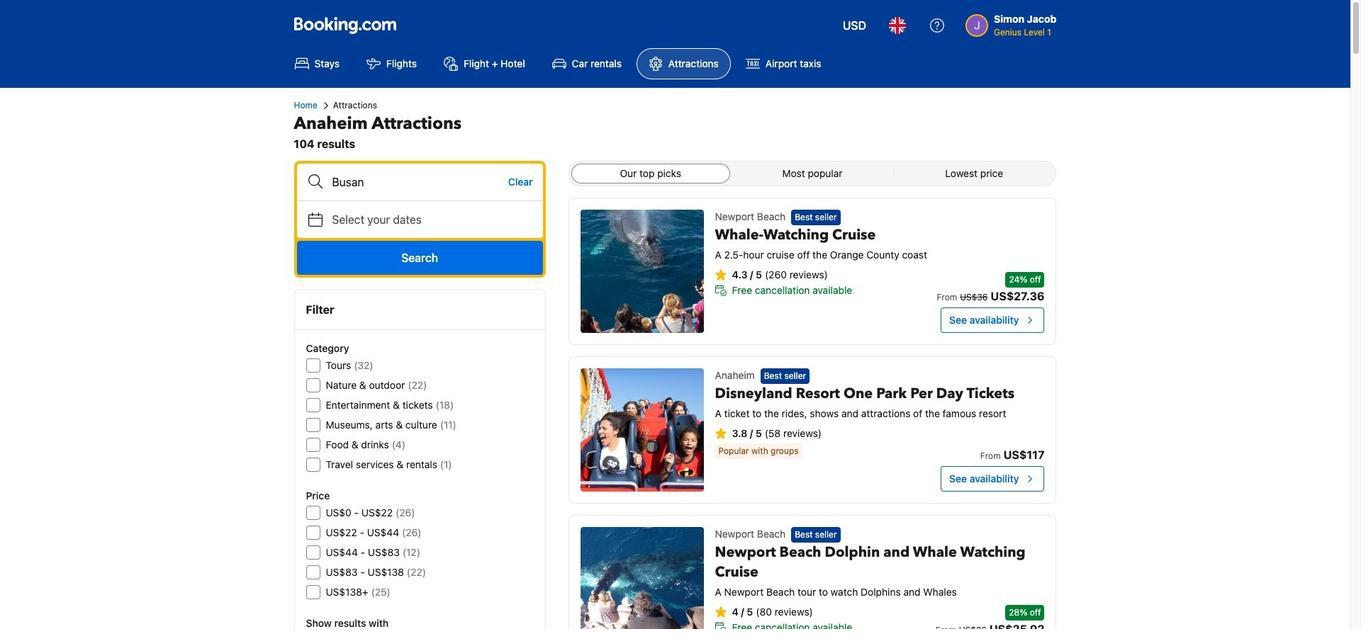 Task type: describe. For each thing, give the bounding box(es) containing it.
Where are you going? search field
[[297, 164, 543, 201]]

your account menu simon jacob genius level 1 element
[[965, 6, 1062, 39]]



Task type: vqa. For each thing, say whether or not it's contained in the screenshot.
second 'states' from the bottom of the page
no



Task type: locate. For each thing, give the bounding box(es) containing it.
booking.com image
[[294, 17, 396, 34]]

newport beach dolphin and whale watching cruise image
[[580, 527, 704, 629]]

whale-watching cruise image
[[580, 210, 704, 333]]

disneyland resort one park per day tickets image
[[580, 369, 704, 492]]



